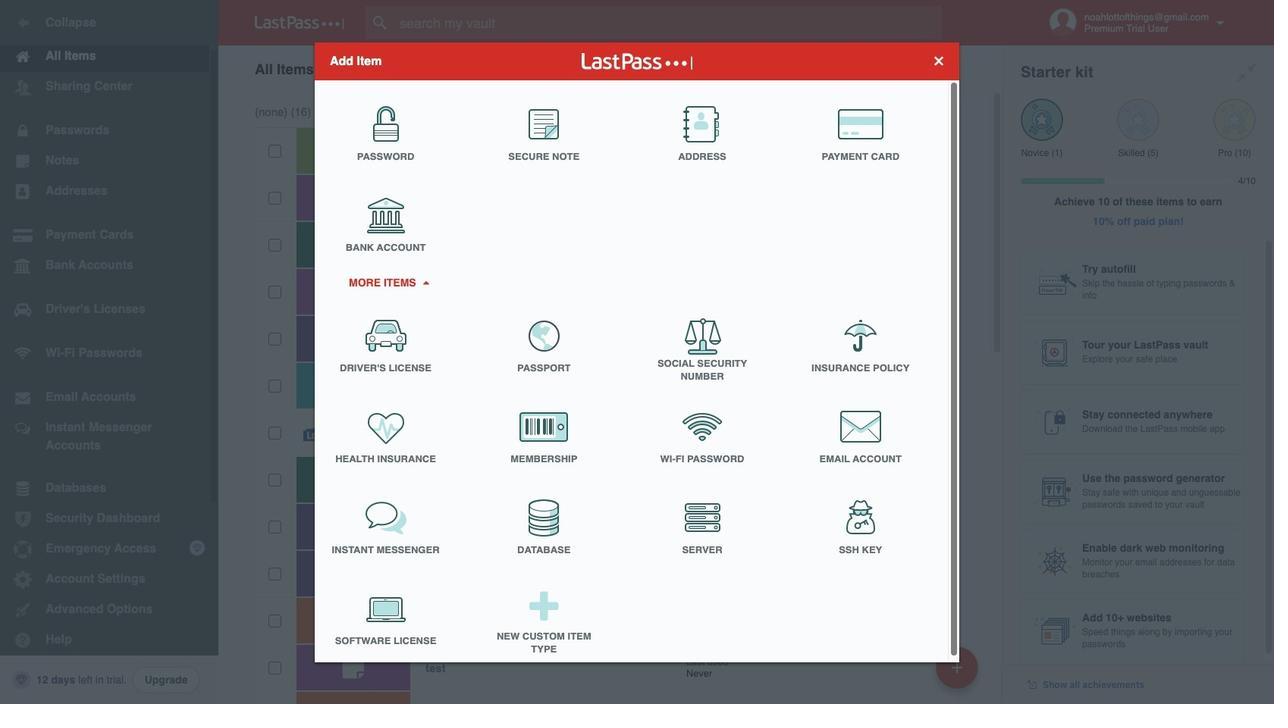 Task type: vqa. For each thing, say whether or not it's contained in the screenshot.
password field on the bottom right of the page
no



Task type: locate. For each thing, give the bounding box(es) containing it.
search my vault text field
[[366, 6, 972, 39]]

Search search field
[[366, 6, 972, 39]]

vault options navigation
[[219, 46, 1003, 91]]

main navigation navigation
[[0, 0, 219, 705]]

new item navigation
[[931, 643, 988, 705]]

lastpass image
[[255, 16, 345, 30]]

dialog
[[315, 42, 960, 667]]



Task type: describe. For each thing, give the bounding box(es) containing it.
new item image
[[952, 663, 963, 673]]

caret right image
[[421, 281, 431, 285]]



